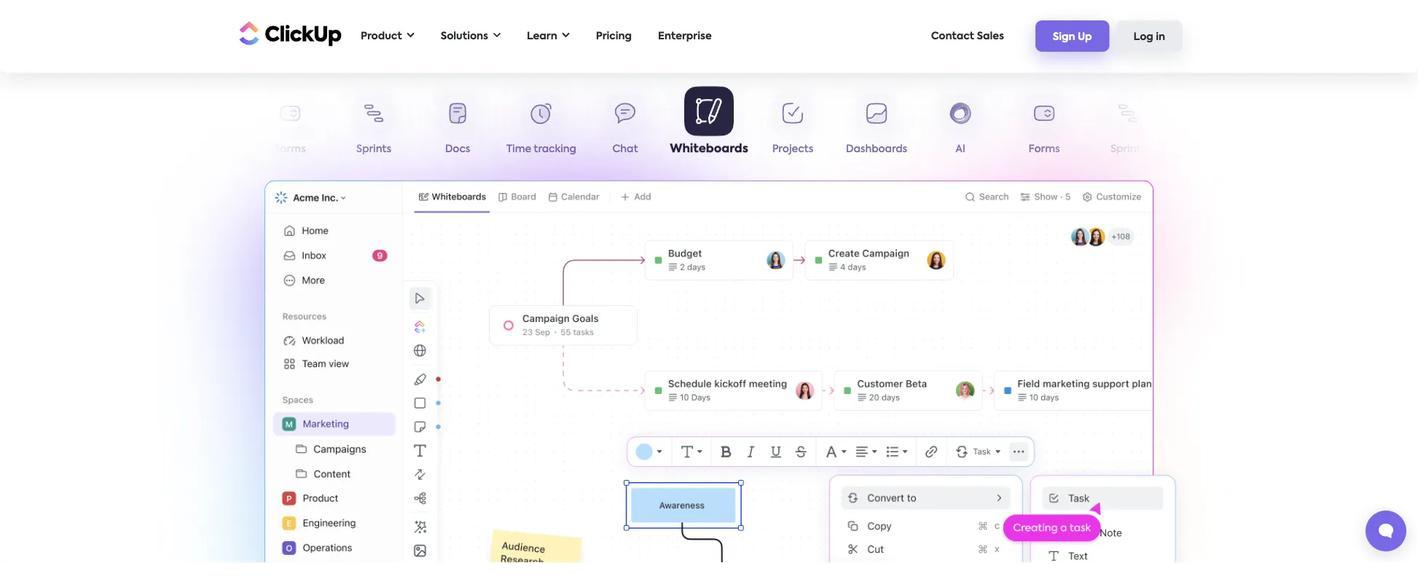 Task type: locate. For each thing, give the bounding box(es) containing it.
0 horizontal spatial sprints button
[[332, 93, 416, 161]]

0 horizontal spatial docs
[[445, 144, 470, 155]]

2 docs button from the left
[[1170, 93, 1254, 161]]

sprints for second sprints button from the right
[[356, 144, 391, 155]]

docs
[[445, 144, 470, 155], [1199, 144, 1225, 155]]

0 horizontal spatial sprints
[[356, 144, 391, 155]]

sign up button
[[1036, 21, 1110, 52]]

1 sprints from the left
[[356, 144, 391, 155]]

projects button
[[751, 93, 835, 161]]

whiteboards image
[[264, 181, 1154, 563]]

forms
[[274, 144, 306, 155], [1029, 144, 1060, 155]]

1 horizontal spatial docs
[[1199, 144, 1225, 155]]

1 sprints button from the left
[[332, 93, 416, 161]]

sprints button
[[332, 93, 416, 161], [1086, 93, 1170, 161]]

pricing link
[[589, 21, 639, 51]]

1 docs from the left
[[445, 144, 470, 155]]

0 horizontal spatial docs button
[[416, 93, 500, 161]]

up
[[1078, 32, 1092, 42]]

clickup image
[[235, 19, 342, 47]]

1 horizontal spatial docs button
[[1170, 93, 1254, 161]]

solutions
[[441, 31, 488, 41]]

2 sprints from the left
[[1111, 144, 1146, 155]]

tracking
[[534, 144, 576, 155]]

time tracking button
[[500, 93, 583, 161]]

0 horizontal spatial forms button
[[248, 93, 332, 161]]

sales
[[977, 31, 1004, 41]]

contact sales
[[931, 31, 1004, 41]]

chat image
[[811, 459, 1194, 563]]

time
[[507, 144, 531, 155]]

forms button
[[248, 93, 332, 161], [1003, 93, 1086, 161]]

docs button
[[416, 93, 500, 161], [1170, 93, 1254, 161]]

0 horizontal spatial forms
[[274, 144, 306, 155]]

log
[[1134, 32, 1154, 42]]

1 horizontal spatial sprints
[[1111, 144, 1146, 155]]

solutions button
[[433, 21, 508, 51]]

sprints
[[356, 144, 391, 155], [1111, 144, 1146, 155]]

enterprise link
[[651, 21, 719, 51]]

1 horizontal spatial sprints button
[[1086, 93, 1170, 161]]

product
[[361, 31, 402, 41]]

1 horizontal spatial forms
[[1029, 144, 1060, 155]]

1 horizontal spatial forms button
[[1003, 93, 1086, 161]]

whiteboards button
[[667, 86, 751, 159]]



Task type: describe. For each thing, give the bounding box(es) containing it.
time tracking
[[507, 144, 576, 155]]

in
[[1156, 32, 1165, 42]]

whiteboards
[[670, 143, 748, 155]]

pricing
[[596, 31, 632, 41]]

sign
[[1053, 32, 1075, 42]]

ai
[[956, 144, 966, 155]]

2 forms from the left
[[1029, 144, 1060, 155]]

learn button
[[520, 21, 577, 51]]

enterprise
[[658, 31, 712, 41]]

1 forms from the left
[[274, 144, 306, 155]]

dashboards button
[[835, 93, 919, 161]]

2 sprints button from the left
[[1086, 93, 1170, 161]]

chat
[[613, 144, 638, 155]]

projects
[[772, 144, 814, 155]]

log in
[[1134, 32, 1165, 42]]

ai button
[[919, 93, 1003, 161]]

chat button
[[583, 93, 667, 161]]

sprints for first sprints button from the right
[[1111, 144, 1146, 155]]

1 docs button from the left
[[416, 93, 500, 161]]

2 docs from the left
[[1199, 144, 1225, 155]]

product button
[[353, 21, 422, 51]]

log in link
[[1116, 21, 1183, 52]]

1 forms button from the left
[[248, 93, 332, 161]]

contact sales link
[[924, 21, 1012, 51]]

contact
[[931, 31, 974, 41]]

learn
[[527, 31, 557, 41]]

2 forms button from the left
[[1003, 93, 1086, 161]]

dashboards
[[846, 144, 908, 155]]

sign up
[[1053, 32, 1092, 42]]



Task type: vqa. For each thing, say whether or not it's contained in the screenshot.
Enterprise
yes



